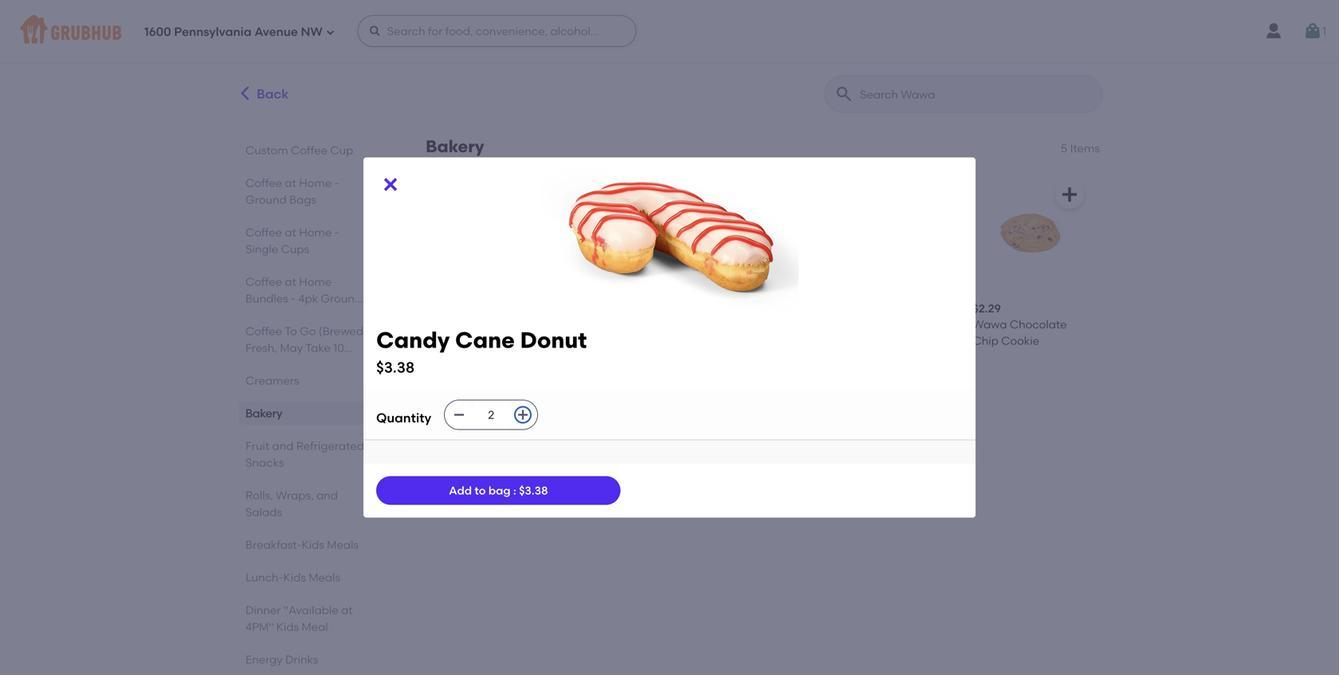 Task type: describe. For each thing, give the bounding box(es) containing it.
meal
[[302, 620, 328, 634]]

meals for breakfast-kids meals
[[327, 538, 359, 552]]

snacks
[[246, 456, 284, 470]]

custom coffee cup tab
[[246, 142, 369, 159]]

$2.29 button
[[693, 167, 824, 355]]

bark
[[492, 318, 517, 331]]

bag
[[489, 484, 511, 497]]

lunch-kids meals tab
[[246, 569, 369, 586]]

coffee at home - ground bags tab
[[246, 175, 369, 208]]

custom
[[246, 144, 288, 157]]

svg image inside 1 button
[[1304, 22, 1323, 41]]

candy
[[376, 327, 450, 354]]

filled
[[466, 334, 494, 348]]

cups
[[281, 242, 309, 256]]

creamers
[[246, 374, 299, 388]]

dinner "available at 4pm" kids meal
[[246, 604, 353, 634]]

coffee at home bundles - 4pk ground bags -save $6 coffee to go (brewed fresh, may take 10 minutes) creamers
[[246, 275, 364, 388]]

quantity
[[376, 410, 432, 426]]

coffee at home - single cups tab
[[246, 224, 369, 258]]

cookie
[[1002, 334, 1040, 348]]

and inside rolls, wraps, and salads
[[317, 489, 338, 502]]

kids for lunch-
[[283, 571, 306, 585]]

at for bags
[[285, 176, 296, 190]]

at for 4pk
[[285, 275, 296, 289]]

rolls, wraps, and salads
[[246, 489, 338, 519]]

home for cups
[[299, 226, 332, 239]]

10
[[333, 341, 344, 355]]

candy cane donut image
[[563, 174, 680, 292]]

bakery inside tab
[[246, 407, 283, 420]]

go
[[300, 325, 316, 338]]

lunch-kids meals
[[246, 571, 340, 585]]

and inside fruit and refrigerated snacks
[[272, 439, 294, 453]]

wawa
[[973, 318, 1008, 331]]

custom coffee cup
[[246, 144, 353, 157]]

meals for lunch-kids meals
[[309, 571, 340, 585]]

items
[[1071, 142, 1100, 155]]

4pm"
[[246, 620, 274, 634]]

take
[[306, 341, 331, 355]]

kids for breakfast-
[[302, 538, 324, 552]]

1600
[[144, 25, 171, 39]]

coffee at home - single cups
[[246, 226, 339, 256]]

breakfast-kids meals
[[246, 538, 359, 552]]

home for bags
[[299, 176, 332, 190]]

fruit and refrigerated snacks tab
[[246, 438, 369, 471]]

(brewed
[[319, 325, 364, 338]]

at for cups
[[285, 226, 296, 239]]

energy drinks tab
[[246, 651, 369, 668]]

bags inside coffee at home - ground bags
[[289, 193, 317, 207]]

add
[[449, 484, 472, 497]]

coffee at home bundles - 4pk ground bags -save $6 tab
[[246, 274, 369, 322]]

pennsylvania
[[174, 25, 252, 39]]

breakfast-
[[246, 538, 302, 552]]

$6
[[309, 309, 321, 322]]

ground inside coffee at home - ground bags
[[246, 193, 287, 207]]

save
[[280, 309, 306, 322]]

nw
[[301, 25, 323, 39]]

salads
[[246, 506, 282, 519]]

$3.38 inside the 'candy cane donut $3.38'
[[376, 359, 415, 376]]

bags inside coffee at home bundles - 4pk ground bags -save $6 coffee to go (brewed fresh, may take 10 minutes) creamers
[[246, 309, 273, 322]]

0 vertical spatial bakery
[[426, 136, 485, 157]]

wraps,
[[276, 489, 314, 502]]

5 items
[[1061, 142, 1100, 155]]

- down bundles
[[275, 309, 280, 322]]

home for 4pk
[[299, 275, 332, 289]]

lunch-
[[246, 571, 283, 585]]

1
[[1323, 24, 1327, 38]]

cream
[[426, 334, 464, 348]]

dinner
[[246, 604, 281, 617]]

peppermint bark cream filled donut
[[426, 318, 530, 348]]

cup
[[330, 144, 353, 157]]

coffee to go (brewed fresh, may take 10 minutes) tab
[[246, 323, 369, 372]]

avenue
[[255, 25, 298, 39]]

minutes)
[[246, 358, 292, 372]]

coffee at home - ground bags
[[246, 176, 339, 207]]

svg image
[[1061, 185, 1080, 204]]

energy drinks
[[246, 653, 318, 667]]

rolls,
[[246, 489, 273, 502]]

rolls, wraps, and salads tab
[[246, 487, 369, 521]]



Task type: locate. For each thing, give the bounding box(es) containing it.
at inside dinner "available at 4pm" kids meal
[[341, 604, 353, 617]]

0 vertical spatial and
[[272, 439, 294, 453]]

1 vertical spatial bags
[[246, 309, 273, 322]]

drinks
[[285, 653, 318, 667]]

$2.29 for $2.29 wawa chocolate chip cookie
[[973, 302, 1001, 315]]

chip
[[973, 334, 999, 348]]

home inside coffee at home - ground bags
[[299, 176, 332, 190]]

2 $2.29 from the left
[[973, 302, 1001, 315]]

0 vertical spatial home
[[299, 176, 332, 190]]

1 vertical spatial bakery
[[246, 407, 283, 420]]

home inside coffee at home bundles - 4pk ground bags -save $6 coffee to go (brewed fresh, may take 10 minutes) creamers
[[299, 275, 332, 289]]

back
[[257, 86, 289, 102]]

$2.29 inside button
[[700, 302, 728, 315]]

kids up 'lunch-kids meals' tab
[[302, 538, 324, 552]]

coffee left cup
[[291, 144, 328, 157]]

and up snacks
[[272, 439, 294, 453]]

at up the 'cups'
[[285, 226, 296, 239]]

donut down bark
[[497, 334, 530, 348]]

and
[[272, 439, 294, 453], [317, 489, 338, 502]]

at down custom coffee cup
[[285, 176, 296, 190]]

single
[[246, 242, 278, 256]]

- inside coffee at home - ground bags
[[335, 176, 339, 190]]

-
[[335, 176, 339, 190], [335, 226, 339, 239], [291, 292, 296, 305], [275, 309, 280, 322]]

donut inside the 'candy cane donut $3.38'
[[520, 327, 587, 354]]

0 horizontal spatial bags
[[246, 309, 273, 322]]

add to bag : $3.38
[[449, 484, 548, 497]]

ground up coffee at home - single cups
[[246, 193, 287, 207]]

to
[[285, 325, 297, 338]]

candy cane donut $3.38
[[376, 327, 587, 376]]

1 button
[[1304, 17, 1327, 45]]

peppermint bark cream filled donut image
[[426, 174, 544, 292]]

1 horizontal spatial $3.38
[[519, 484, 548, 497]]

energy
[[246, 653, 283, 667]]

fruit and refrigerated snacks
[[246, 439, 364, 470]]

coffee for coffee at home - ground bags
[[246, 176, 282, 190]]

coffee
[[291, 144, 328, 157], [246, 176, 282, 190], [246, 226, 282, 239], [246, 275, 282, 289], [246, 325, 282, 338]]

coffee for coffee at home - single cups
[[246, 226, 282, 239]]

bundles
[[246, 292, 288, 305]]

1 vertical spatial and
[[317, 489, 338, 502]]

fruit
[[246, 439, 270, 453]]

0 horizontal spatial ground
[[246, 193, 287, 207]]

donut
[[520, 327, 587, 354], [497, 334, 530, 348]]

coffee up single
[[246, 226, 282, 239]]

2 vertical spatial kids
[[276, 620, 299, 634]]

main navigation navigation
[[0, 0, 1340, 62]]

caret left icon image
[[237, 85, 254, 102]]

1 vertical spatial $3.38
[[519, 484, 548, 497]]

0 vertical spatial kids
[[302, 538, 324, 552]]

ground inside coffee at home bundles - 4pk ground bags -save $6 coffee to go (brewed fresh, may take 10 minutes) creamers
[[321, 292, 362, 305]]

coffee up bundles
[[246, 275, 282, 289]]

breakfast-kids meals tab
[[246, 537, 369, 553]]

$2.29 inside $2.29 wawa chocolate chip cookie
[[973, 302, 1001, 315]]

0 vertical spatial $3.38
[[376, 359, 415, 376]]

0 horizontal spatial $3.38
[[376, 359, 415, 376]]

$3.38 down candy
[[376, 359, 415, 376]]

meals
[[327, 538, 359, 552], [309, 571, 340, 585]]

1600 pennsylvania avenue nw
[[144, 25, 323, 39]]

1 vertical spatial meals
[[309, 571, 340, 585]]

cane
[[455, 327, 515, 354]]

bakery
[[426, 136, 485, 157], [246, 407, 283, 420]]

"available
[[284, 604, 339, 617]]

peppermint
[[426, 318, 489, 331]]

donut inside peppermint bark cream filled donut
[[497, 334, 530, 348]]

coffee down custom
[[246, 176, 282, 190]]

fresh,
[[246, 341, 277, 355]]

0 vertical spatial meals
[[327, 538, 359, 552]]

1 $2.29 from the left
[[700, 302, 728, 315]]

home
[[299, 176, 332, 190], [299, 226, 332, 239], [299, 275, 332, 289]]

kids inside dinner "available at 4pm" kids meal
[[276, 620, 299, 634]]

1 horizontal spatial bakery
[[426, 136, 485, 157]]

3 home from the top
[[299, 275, 332, 289]]

1 horizontal spatial bags
[[289, 193, 317, 207]]

wawa soft pretzel (double) image
[[700, 174, 817, 292]]

home inside coffee at home - single cups
[[299, 226, 332, 239]]

dinner "available at 4pm" kids meal tab
[[246, 602, 369, 636]]

0 vertical spatial ground
[[246, 193, 287, 207]]

refrigerated
[[296, 439, 364, 453]]

magnifying glass icon image
[[835, 85, 854, 104]]

meals up 'lunch-kids meals' tab
[[327, 538, 359, 552]]

bags up coffee at home - single cups tab
[[289, 193, 317, 207]]

1 vertical spatial kids
[[283, 571, 306, 585]]

coffee for coffee at home bundles - 4pk ground bags -save $6 coffee to go (brewed fresh, may take 10 minutes) creamers
[[246, 275, 282, 289]]

$3.38
[[376, 359, 415, 376], [519, 484, 548, 497]]

wawa chocolate chip cookie image
[[973, 174, 1091, 292]]

kids inside tab
[[302, 538, 324, 552]]

at right "available
[[341, 604, 353, 617]]

0 horizontal spatial bakery
[[246, 407, 283, 420]]

to
[[475, 484, 486, 497]]

home up 4pk
[[299, 275, 332, 289]]

0 horizontal spatial $2.29
[[700, 302, 728, 315]]

Input item quantity number field
[[474, 401, 509, 429]]

$2.29 wawa chocolate chip cookie
[[973, 302, 1067, 348]]

ground up $6
[[321, 292, 362, 305]]

$2.29
[[700, 302, 728, 315], [973, 302, 1001, 315]]

and right wraps, at the bottom of page
[[317, 489, 338, 502]]

- down coffee at home - ground bags tab on the top left
[[335, 226, 339, 239]]

meals up "available
[[309, 571, 340, 585]]

kids
[[302, 538, 324, 552], [283, 571, 306, 585], [276, 620, 299, 634]]

1 horizontal spatial ground
[[321, 292, 362, 305]]

at up bundles
[[285, 275, 296, 289]]

at
[[285, 176, 296, 190], [285, 226, 296, 239], [285, 275, 296, 289], [341, 604, 353, 617]]

$3.38 right :
[[519, 484, 548, 497]]

peppermint bark cream filled donut button
[[419, 167, 550, 355]]

at inside coffee at home - single cups
[[285, 226, 296, 239]]

ground
[[246, 193, 287, 207], [321, 292, 362, 305]]

0 vertical spatial bags
[[289, 193, 317, 207]]

kids down breakfast-kids meals
[[283, 571, 306, 585]]

0 horizontal spatial and
[[272, 439, 294, 453]]

1 horizontal spatial and
[[317, 489, 338, 502]]

coffee up 'fresh,'
[[246, 325, 282, 338]]

kids left meal
[[276, 620, 299, 634]]

:
[[514, 484, 517, 497]]

coffee inside coffee at home - single cups
[[246, 226, 282, 239]]

at inside coffee at home bundles - 4pk ground bags -save $6 coffee to go (brewed fresh, may take 10 minutes) creamers
[[285, 275, 296, 289]]

5
[[1061, 142, 1068, 155]]

at inside coffee at home - ground bags
[[285, 176, 296, 190]]

4pk
[[298, 292, 318, 305]]

creamers tab
[[246, 372, 369, 389]]

home up the 'cups'
[[299, 226, 332, 239]]

2 home from the top
[[299, 226, 332, 239]]

home down custom coffee cup tab
[[299, 176, 332, 190]]

1 home from the top
[[299, 176, 332, 190]]

coffee inside coffee at home - ground bags
[[246, 176, 282, 190]]

- left 4pk
[[291, 292, 296, 305]]

chocolate
[[1010, 318, 1067, 331]]

1 vertical spatial home
[[299, 226, 332, 239]]

donut right bark
[[520, 327, 587, 354]]

bags
[[289, 193, 317, 207], [246, 309, 273, 322]]

meals inside tab
[[309, 571, 340, 585]]

may
[[280, 341, 303, 355]]

$2.29 for $2.29
[[700, 302, 728, 315]]

meals inside tab
[[327, 538, 359, 552]]

2 vertical spatial home
[[299, 275, 332, 289]]

back button
[[236, 75, 290, 113]]

1 vertical spatial ground
[[321, 292, 362, 305]]

svg image
[[1304, 22, 1323, 41], [369, 25, 382, 37], [326, 28, 335, 37], [381, 175, 400, 194], [650, 185, 669, 204], [453, 409, 466, 421], [517, 409, 530, 421]]

- inside coffee at home - single cups
[[335, 226, 339, 239]]

bags down bundles
[[246, 309, 273, 322]]

- down cup
[[335, 176, 339, 190]]

1 horizontal spatial $2.29
[[973, 302, 1001, 315]]

bakery tab
[[246, 405, 369, 422]]



Task type: vqa. For each thing, say whether or not it's contained in the screenshot.
the right The Bakery
yes



